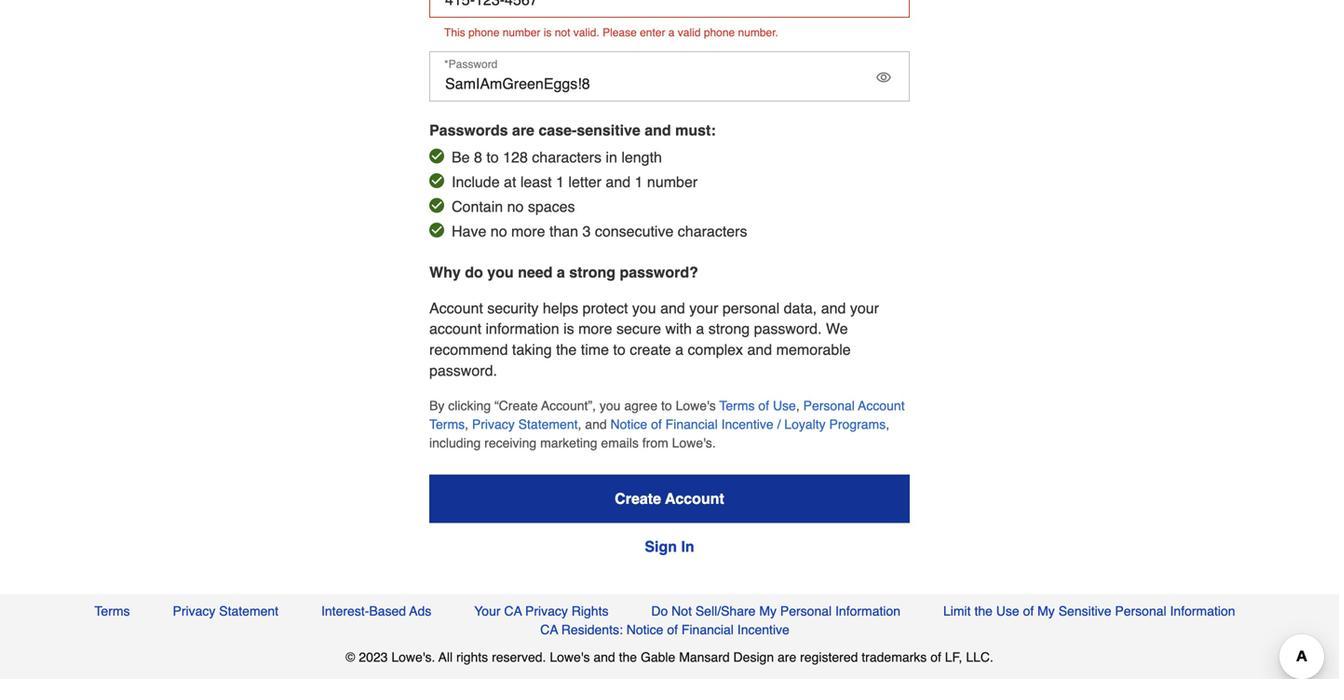 Task type: describe. For each thing, give the bounding box(es) containing it.
reserved.
[[492, 650, 546, 665]]

password?
[[620, 264, 699, 281]]

lowe's.
[[392, 650, 436, 665]]

helps
[[543, 299, 579, 317]]

0 vertical spatial lowe's
[[676, 398, 716, 413]]

taking
[[512, 341, 552, 358]]

information inside the limit the use of my sensitive personal information ca residents: notice of financial incentive
[[1171, 604, 1236, 619]]

contain
[[452, 198, 503, 215]]

include at least 1 letter and 1 number
[[452, 173, 698, 190]]

agree
[[625, 398, 658, 413]]

account for personal account terms
[[859, 398, 905, 413]]

why do you need a strong password?
[[430, 264, 699, 281]]

the inside the limit the use of my sensitive personal information ca residents: notice of financial incentive
[[975, 604, 993, 619]]

programs
[[830, 417, 886, 432]]

from
[[643, 436, 669, 450]]

not
[[672, 604, 692, 619]]

2 phone from the left
[[704, 26, 735, 39]]

emails
[[601, 436, 639, 450]]

mansard
[[679, 650, 730, 665]]

interest-based ads link
[[321, 602, 432, 620]]

a right need on the top left
[[557, 264, 565, 281]]

passwords
[[430, 122, 508, 139]]

limit the use of my sensitive personal information ca residents: notice of financial incentive
[[541, 604, 1236, 637]]

to inside account security helps protect you and your personal data, and your account information is more secure with a strong password. we recommend taking the time to create a complex and memorable password.
[[614, 341, 626, 358]]

gable
[[641, 650, 676, 665]]

length
[[622, 149, 662, 166]]

1 horizontal spatial characters
[[678, 223, 748, 240]]

terms inside personal account terms
[[430, 417, 465, 432]]

and down "in"
[[606, 173, 631, 190]]

create
[[615, 490, 662, 507]]

passwords are case-sensitive and must:
[[430, 122, 716, 139]]

2023
[[359, 650, 388, 665]]

do not sell/share my personal information link
[[652, 602, 901, 620]]

*password
[[444, 58, 498, 71]]

at
[[504, 173, 517, 190]]

/
[[778, 417, 781, 432]]

2 your from the left
[[851, 299, 880, 317]]

have
[[452, 223, 487, 240]]

based
[[369, 604, 406, 619]]

enter
[[640, 26, 666, 39]]

valid
[[678, 26, 701, 39]]

rights
[[572, 604, 609, 619]]

.
[[713, 436, 716, 450]]

by
[[430, 398, 445, 413]]

privacy statement
[[173, 604, 279, 619]]

1 your from the left
[[690, 299, 719, 317]]

of left sensitive
[[1024, 604, 1035, 619]]

use inside the limit the use of my sensitive personal information ca residents: notice of financial incentive
[[997, 604, 1020, 619]]

including
[[430, 436, 481, 450]]

ca inside the limit the use of my sensitive personal information ca residents: notice of financial incentive
[[541, 622, 558, 637]]

personal inside personal account terms
[[804, 398, 855, 413]]

0 vertical spatial incentive
[[722, 417, 774, 432]]

2 vertical spatial lowe's
[[550, 650, 590, 665]]

you for protect
[[633, 299, 657, 317]]

1 vertical spatial are
[[778, 650, 797, 665]]

secure
[[617, 320, 662, 337]]

trademarks
[[862, 650, 927, 665]]

128
[[503, 149, 528, 166]]

0 vertical spatial privacy statement link
[[472, 417, 578, 432]]

0 horizontal spatial statement
[[219, 604, 279, 619]]

0 horizontal spatial password.
[[430, 362, 498, 379]]

no for have
[[491, 223, 507, 240]]

this phone number is not valid. please enter a valid phone number.
[[444, 26, 779, 39]]

create account
[[615, 490, 725, 507]]

rights
[[457, 650, 488, 665]]

© 2023 lowe's. all rights reserved. lowe's and the gable mansard design are registered trademarks of lf, llc.
[[346, 650, 994, 665]]

limit
[[944, 604, 971, 619]]

and down personal
[[748, 341, 773, 358]]

, privacy statement , and notice of financial incentive / loyalty programs
[[465, 417, 886, 432]]

contain no spaces
[[452, 198, 575, 215]]

0 horizontal spatial terms
[[95, 604, 130, 619]]

©
[[346, 650, 355, 665]]

sign
[[645, 538, 677, 555]]

more inside account security helps protect you and your personal data, and your account information is more secure with a strong password. we recommend taking the time to create a complex and memorable password.
[[579, 320, 613, 337]]

1 horizontal spatial password.
[[754, 320, 822, 337]]

be 8 to 128 characters in length
[[452, 149, 662, 166]]

1 1 from the left
[[556, 173, 565, 190]]

account
[[430, 320, 482, 337]]

my inside "link"
[[760, 604, 777, 619]]

0 vertical spatial strong
[[570, 264, 616, 281]]

registered
[[801, 650, 859, 665]]

2 horizontal spatial privacy
[[526, 604, 568, 619]]

interest-
[[321, 604, 369, 619]]

, up loyalty
[[797, 398, 800, 413]]

loyalty
[[785, 417, 826, 432]]

create
[[630, 341, 672, 358]]

"create
[[495, 398, 538, 413]]

sign in link
[[430, 538, 910, 555]]

do not sell/share my personal information
[[652, 604, 901, 619]]

and up length
[[645, 122, 672, 139]]

1 phone from the left
[[469, 26, 500, 39]]

and down residents: at the bottom left of the page
[[594, 650, 616, 665]]

1 horizontal spatial number
[[648, 173, 698, 190]]

of left the lf,
[[931, 650, 942, 665]]

interest-based ads
[[321, 604, 432, 619]]

1 vertical spatial privacy statement link
[[173, 602, 279, 620]]

include
[[452, 173, 500, 190]]

you for account",
[[600, 398, 621, 413]]

your ca privacy rights
[[475, 604, 609, 619]]

account inside account security helps protect you and your personal data, and your account information is more secure with a strong password. we recommend taking the time to create a complex and memorable password.
[[430, 299, 483, 317]]

limit the use of my sensitive personal information link
[[944, 602, 1236, 620]]

consecutive
[[595, 223, 674, 240]]

0 vertical spatial to
[[487, 149, 499, 166]]

no for contain
[[507, 198, 524, 215]]

and up we
[[822, 299, 846, 317]]

incentive inside the limit the use of my sensitive personal information ca residents: notice of financial incentive
[[738, 622, 790, 637]]

personal
[[723, 299, 780, 317]]

letter
[[569, 173, 602, 190]]

number.
[[738, 26, 779, 39]]

0 vertical spatial statement
[[519, 417, 578, 432]]

memorable
[[777, 341, 851, 358]]

all
[[439, 650, 453, 665]]

of up from
[[651, 417, 662, 432]]

lf,
[[946, 650, 963, 665]]



Task type: locate. For each thing, give the bounding box(es) containing it.
1 vertical spatial lowe's
[[672, 436, 713, 450]]

account up in
[[665, 490, 725, 507]]

lowe's down , privacy statement , and notice of financial incentive / loyalty programs
[[672, 436, 713, 450]]

is inside account security helps protect you and your personal data, and your account information is more secure with a strong password. we recommend taking the time to create a complex and memorable password.
[[564, 320, 575, 337]]

sensitive
[[1059, 604, 1112, 619]]

your right "data,"
[[851, 299, 880, 317]]

ca down your ca privacy rights link
[[541, 622, 558, 637]]

a right with
[[696, 320, 705, 337]]

2 horizontal spatial you
[[633, 299, 657, 317]]

of down 'not'
[[667, 622, 678, 637]]

1
[[556, 173, 565, 190], [635, 173, 643, 190]]

no down contain no spaces
[[491, 223, 507, 240]]

1 vertical spatial use
[[997, 604, 1020, 619]]

security
[[488, 299, 539, 317]]

password.
[[754, 320, 822, 337], [430, 362, 498, 379]]

phone
[[469, 26, 500, 39], [704, 26, 735, 39]]

0 vertical spatial account
[[430, 299, 483, 317]]

financial up "lowe's ."
[[666, 417, 718, 432]]

1 vertical spatial number
[[648, 173, 698, 190]]

lowe's up , privacy statement , and notice of financial incentive / loyalty programs
[[676, 398, 716, 413]]

you inside account security helps protect you and your personal data, and your account information is more secure with a strong password. we recommend taking the time to create a complex and memorable password.
[[633, 299, 657, 317]]

privacy statement link
[[472, 417, 578, 432], [173, 602, 279, 620]]

information
[[836, 604, 901, 619], [1171, 604, 1236, 619]]

1 horizontal spatial use
[[997, 604, 1020, 619]]

0 horizontal spatial account
[[430, 299, 483, 317]]

account for create account
[[665, 490, 725, 507]]

password. down the "recommend"
[[430, 362, 498, 379]]

0 horizontal spatial phone
[[469, 26, 500, 39]]

0 vertical spatial is
[[544, 26, 552, 39]]

0 vertical spatial use
[[773, 398, 797, 413]]

account
[[430, 299, 483, 317], [859, 398, 905, 413], [665, 490, 725, 507]]

0 vertical spatial no
[[507, 198, 524, 215]]

this
[[444, 26, 466, 39]]

1 vertical spatial to
[[614, 341, 626, 358]]

strong up protect
[[570, 264, 616, 281]]

is left not
[[544, 26, 552, 39]]

0 vertical spatial number
[[503, 26, 541, 39]]

we
[[826, 320, 849, 337]]

more
[[512, 223, 546, 240], [579, 320, 613, 337]]

1 vertical spatial is
[[564, 320, 575, 337]]

privacy up receiving
[[472, 417, 515, 432]]

ca right your
[[504, 604, 522, 619]]

1 horizontal spatial strong
[[709, 320, 750, 337]]

0 horizontal spatial is
[[544, 26, 552, 39]]

, including receiving marketing emails from
[[430, 417, 890, 450]]

8
[[474, 149, 483, 166]]

complex
[[688, 341, 744, 358]]

strong inside account security helps protect you and your personal data, and your account information is more secure with a strong password. we recommend taking the time to create a complex and memorable password.
[[709, 320, 750, 337]]

account inside personal account terms
[[859, 398, 905, 413]]

privacy left rights
[[526, 604, 568, 619]]

0 vertical spatial more
[[512, 223, 546, 240]]

do
[[465, 264, 483, 281]]

personal
[[804, 398, 855, 413], [781, 604, 832, 619], [1116, 604, 1167, 619]]

to right time
[[614, 341, 626, 358]]

my left sensitive
[[1038, 604, 1056, 619]]

is down helps
[[564, 320, 575, 337]]

, up marketing
[[578, 417, 582, 432]]

, down clicking
[[465, 417, 469, 432]]

0 vertical spatial notice
[[611, 417, 648, 432]]

characters up the include at least 1 letter and 1 number on the top of page
[[532, 149, 602, 166]]

1 horizontal spatial 1
[[635, 173, 643, 190]]

0 vertical spatial the
[[556, 341, 577, 358]]

to up , privacy statement , and notice of financial incentive / loyalty programs
[[662, 398, 672, 413]]

1 vertical spatial incentive
[[738, 622, 790, 637]]

recommend
[[430, 341, 508, 358]]

terms link
[[95, 602, 130, 620]]

sensitive
[[577, 122, 641, 139]]

2 horizontal spatial the
[[975, 604, 993, 619]]

0 vertical spatial terms
[[720, 398, 755, 413]]

1 horizontal spatial are
[[778, 650, 797, 665]]

in
[[682, 538, 695, 555]]

number down length
[[648, 173, 698, 190]]

notice down do at left
[[627, 622, 664, 637]]

to right 8
[[487, 149, 499, 166]]

the inside account security helps protect you and your personal data, and your account information is more secure with a strong password. we recommend taking the time to create a complex and memorable password.
[[556, 341, 577, 358]]

to
[[487, 149, 499, 166], [614, 341, 626, 358], [662, 398, 672, 413]]

financial
[[666, 417, 718, 432], [682, 622, 734, 637]]

clicking
[[448, 398, 491, 413]]

strong up complex
[[709, 320, 750, 337]]

1 vertical spatial the
[[975, 604, 993, 619]]

1 vertical spatial statement
[[219, 604, 279, 619]]

0 vertical spatial ca
[[504, 604, 522, 619]]

0 vertical spatial characters
[[532, 149, 602, 166]]

phone right valid on the right
[[704, 26, 735, 39]]

more down contain no spaces
[[512, 223, 546, 240]]

characters up password?
[[678, 223, 748, 240]]

0 vertical spatial password.
[[754, 320, 822, 337]]

you
[[488, 264, 514, 281], [633, 299, 657, 317], [600, 398, 621, 413]]

0 horizontal spatial are
[[512, 122, 535, 139]]

notice inside the limit the use of my sensitive personal information ca residents: notice of financial incentive
[[627, 622, 664, 637]]

0 horizontal spatial my
[[760, 604, 777, 619]]

account up programs
[[859, 398, 905, 413]]

2 vertical spatial terms
[[95, 604, 130, 619]]

0 vertical spatial financial
[[666, 417, 718, 432]]

0 horizontal spatial privacy statement link
[[173, 602, 279, 620]]

use up /
[[773, 398, 797, 413]]

1 horizontal spatial information
[[1171, 604, 1236, 619]]

1 vertical spatial financial
[[682, 622, 734, 637]]

1 horizontal spatial the
[[619, 650, 637, 665]]

0 horizontal spatial 1
[[556, 173, 565, 190]]

number left not
[[503, 26, 541, 39]]

information inside "link"
[[836, 604, 901, 619]]

terms
[[720, 398, 755, 413], [430, 417, 465, 432], [95, 604, 130, 619]]

of
[[759, 398, 770, 413], [651, 417, 662, 432], [1024, 604, 1035, 619], [667, 622, 678, 637], [931, 650, 942, 665]]

in
[[606, 149, 618, 166]]

*Password text field
[[430, 51, 910, 102]]

privacy right terms link
[[173, 604, 216, 619]]

1 vertical spatial notice
[[627, 622, 664, 637]]

*Phone Number (XXX-XXX-XXXX) text field
[[430, 0, 910, 18]]

personal account terms link
[[430, 398, 905, 432]]

a left valid on the right
[[669, 26, 675, 39]]

protect
[[583, 299, 628, 317]]

financial inside the limit the use of my sensitive personal information ca residents: notice of financial incentive
[[682, 622, 734, 637]]

personal account terms
[[430, 398, 905, 432]]

please
[[603, 26, 637, 39]]

incentive
[[722, 417, 774, 432], [738, 622, 790, 637]]

2 horizontal spatial to
[[662, 398, 672, 413]]

notice up emails
[[611, 417, 648, 432]]

0 horizontal spatial you
[[488, 264, 514, 281]]

1 vertical spatial ca
[[541, 622, 558, 637]]

do
[[652, 604, 668, 619]]

1 down length
[[635, 173, 643, 190]]

0 horizontal spatial ca
[[504, 604, 522, 619]]

must:
[[676, 122, 716, 139]]

account up the account
[[430, 299, 483, 317]]

than
[[550, 223, 579, 240]]

2 vertical spatial account
[[665, 490, 725, 507]]

0 horizontal spatial to
[[487, 149, 499, 166]]

a down with
[[676, 341, 684, 358]]

1 horizontal spatial ca
[[541, 622, 558, 637]]

sell/share
[[696, 604, 756, 619]]

not
[[555, 26, 571, 39]]

why
[[430, 264, 461, 281]]

are right design at the bottom right of page
[[778, 650, 797, 665]]

design
[[734, 650, 774, 665]]

lowe's
[[676, 398, 716, 413], [672, 436, 713, 450], [550, 650, 590, 665]]

2 horizontal spatial terms
[[720, 398, 755, 413]]

the left gable
[[619, 650, 637, 665]]

ads
[[410, 604, 432, 619]]

statement
[[519, 417, 578, 432], [219, 604, 279, 619]]

1 vertical spatial strong
[[709, 320, 750, 337]]

ca inside your ca privacy rights link
[[504, 604, 522, 619]]

notice of financial incentive / loyalty programs link
[[611, 417, 886, 432]]

your up with
[[690, 299, 719, 317]]

1 horizontal spatial more
[[579, 320, 613, 337]]

information
[[486, 320, 560, 337]]

2 1 from the left
[[635, 173, 643, 190]]

and
[[645, 122, 672, 139], [606, 173, 631, 190], [661, 299, 686, 317], [822, 299, 846, 317], [748, 341, 773, 358], [585, 417, 607, 432], [594, 650, 616, 665]]

0 vertical spatial are
[[512, 122, 535, 139]]

0 horizontal spatial use
[[773, 398, 797, 413]]

2 my from the left
[[1038, 604, 1056, 619]]

1 horizontal spatial privacy statement link
[[472, 417, 578, 432]]

0 horizontal spatial your
[[690, 299, 719, 317]]

spaces
[[528, 198, 575, 215]]

0 horizontal spatial information
[[836, 604, 901, 619]]

your ca privacy rights link
[[475, 602, 609, 620]]

personal right sensitive
[[1116, 604, 1167, 619]]

your
[[475, 604, 501, 619]]

0 horizontal spatial the
[[556, 341, 577, 358]]

personal inside "link"
[[781, 604, 832, 619]]

2 horizontal spatial account
[[859, 398, 905, 413]]

account security helps protect you and your personal data, and your account information is more secure with a strong password. we recommend taking the time to create a complex and memorable password.
[[430, 299, 880, 379]]

1 vertical spatial terms
[[430, 417, 465, 432]]

personal inside the limit the use of my sensitive personal information ca residents: notice of financial incentive
[[1116, 604, 1167, 619]]

0 horizontal spatial number
[[503, 26, 541, 39]]

1 vertical spatial more
[[579, 320, 613, 337]]

the right limit
[[975, 604, 993, 619]]

1 horizontal spatial terms
[[430, 417, 465, 432]]

you right do
[[488, 264, 514, 281]]

, right loyalty
[[886, 417, 890, 432]]

financial down sell/share
[[682, 622, 734, 637]]

marketing
[[541, 436, 598, 450]]

by clicking "create account", you agree to lowe's terms of use ,
[[430, 398, 800, 413]]

my right sell/share
[[760, 604, 777, 619]]

1 vertical spatial no
[[491, 223, 507, 240]]

0 horizontal spatial strong
[[570, 264, 616, 281]]

my
[[760, 604, 777, 619], [1038, 604, 1056, 619]]

2 vertical spatial the
[[619, 650, 637, 665]]

lowe's .
[[672, 436, 716, 450]]

llc.
[[967, 650, 994, 665]]

, inside , including receiving marketing emails from
[[886, 417, 890, 432]]

0 horizontal spatial privacy
[[173, 604, 216, 619]]

create account button
[[430, 475, 910, 523]]

1 horizontal spatial privacy
[[472, 417, 515, 432]]

lowe's down residents: at the bottom left of the page
[[550, 650, 590, 665]]

have no more than 3 consecutive characters
[[452, 223, 748, 240]]

1 horizontal spatial is
[[564, 320, 575, 337]]

a
[[669, 26, 675, 39], [557, 264, 565, 281], [696, 320, 705, 337], [676, 341, 684, 358]]

incentive down do not sell/share my personal information "link"
[[738, 622, 790, 637]]

1 horizontal spatial you
[[600, 398, 621, 413]]

account inside button
[[665, 490, 725, 507]]

1 horizontal spatial statement
[[519, 417, 578, 432]]

0 horizontal spatial more
[[512, 223, 546, 240]]

case-
[[539, 122, 577, 139]]

2 information from the left
[[1171, 604, 1236, 619]]

need
[[518, 264, 553, 281]]

personal up loyalty
[[804, 398, 855, 413]]

the left time
[[556, 341, 577, 358]]

1 vertical spatial characters
[[678, 223, 748, 240]]

no down at
[[507, 198, 524, 215]]

receiving
[[485, 436, 537, 450]]

are up 128
[[512, 122, 535, 139]]

privacy
[[472, 417, 515, 432], [173, 604, 216, 619], [526, 604, 568, 619]]

1 horizontal spatial your
[[851, 299, 880, 317]]

be
[[452, 149, 470, 166]]

1 horizontal spatial my
[[1038, 604, 1056, 619]]

1 right least
[[556, 173, 565, 190]]

2 vertical spatial to
[[662, 398, 672, 413]]

incentive down terms of use link
[[722, 417, 774, 432]]

2 vertical spatial you
[[600, 398, 621, 413]]

1 my from the left
[[760, 604, 777, 619]]

1 information from the left
[[836, 604, 901, 619]]

0 vertical spatial you
[[488, 264, 514, 281]]

of up notice of financial incentive / loyalty programs link
[[759, 398, 770, 413]]

1 vertical spatial account
[[859, 398, 905, 413]]

you left agree
[[600, 398, 621, 413]]

1 horizontal spatial to
[[614, 341, 626, 358]]

and down 'by clicking "create account", you agree to lowe's terms of use ,'
[[585, 417, 607, 432]]

1 horizontal spatial phone
[[704, 26, 735, 39]]

valid.
[[574, 26, 600, 39]]

phone right the 'this'
[[469, 26, 500, 39]]

you up secure at the left of page
[[633, 299, 657, 317]]

0 horizontal spatial characters
[[532, 149, 602, 166]]

1 vertical spatial you
[[633, 299, 657, 317]]

password. down "data,"
[[754, 320, 822, 337]]

are
[[512, 122, 535, 139], [778, 650, 797, 665]]

and up with
[[661, 299, 686, 317]]

1 vertical spatial password.
[[430, 362, 498, 379]]

my inside the limit the use of my sensitive personal information ca residents: notice of financial incentive
[[1038, 604, 1056, 619]]

sign in
[[645, 538, 695, 555]]

3
[[583, 223, 591, 240]]

personal up the registered
[[781, 604, 832, 619]]

strong
[[570, 264, 616, 281], [709, 320, 750, 337]]

more up time
[[579, 320, 613, 337]]

ca residents: notice of financial incentive link
[[541, 620, 790, 639]]

data,
[[784, 299, 817, 317]]

1 horizontal spatial account
[[665, 490, 725, 507]]

use right limit
[[997, 604, 1020, 619]]

hide password image
[[877, 70, 892, 85]]



Task type: vqa. For each thing, say whether or not it's contained in the screenshot.
the left #
no



